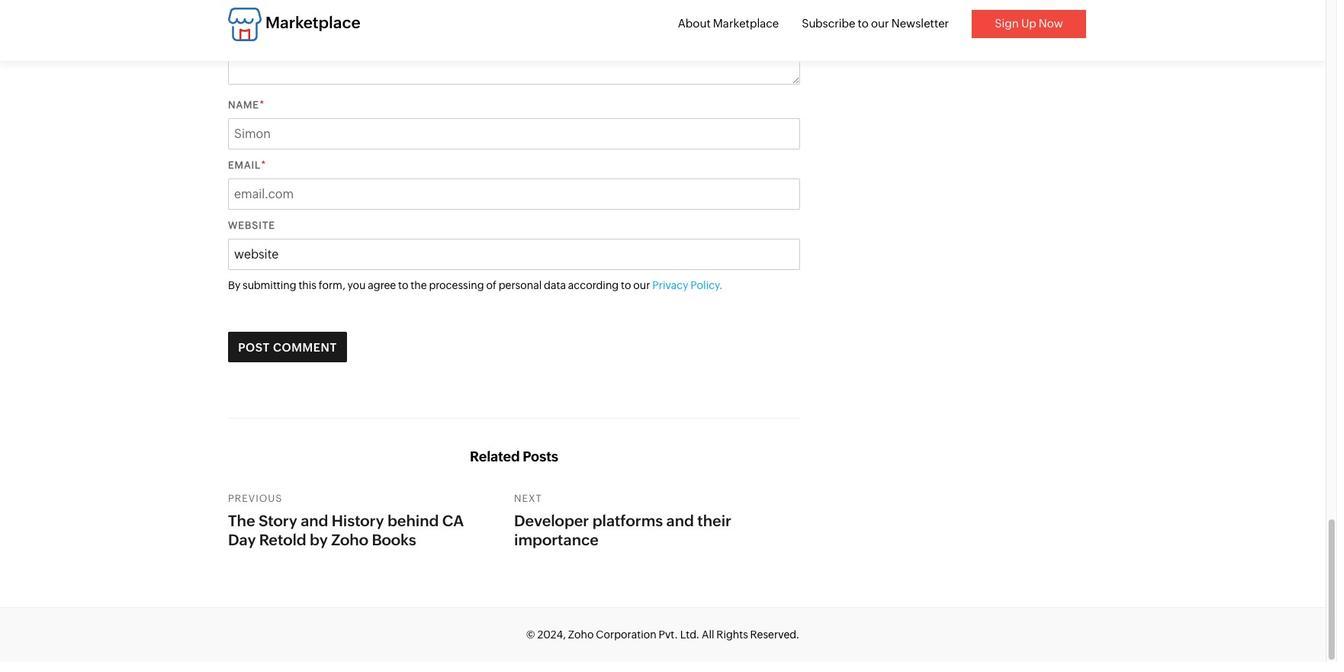 Task type: vqa. For each thing, say whether or not it's contained in the screenshot.
in to the right
no



Task type: describe. For each thing, give the bounding box(es) containing it.
pvt.
[[659, 629, 678, 641]]

history
[[332, 512, 384, 530]]

and for history
[[301, 512, 328, 530]]

name *
[[228, 99, 264, 111]]

related posts
[[470, 449, 558, 465]]

agree
[[368, 279, 396, 292]]

subscribe to our newsletter
[[802, 17, 949, 30]]

the
[[411, 279, 427, 292]]

our inside main content
[[633, 279, 650, 292]]

form,
[[319, 279, 345, 292]]

1 horizontal spatial marketplace
[[713, 17, 779, 30]]

processing
[[429, 279, 484, 292]]

about marketplace link
[[678, 17, 779, 30]]

story
[[259, 512, 297, 530]]

sign
[[995, 17, 1019, 30]]

day
[[228, 531, 256, 549]]

sign up now link
[[972, 10, 1086, 38]]

website
[[228, 220, 275, 231]]

sign up now
[[995, 17, 1063, 30]]

corporation
[[596, 629, 657, 641]]

this
[[299, 279, 317, 292]]

now
[[1039, 17, 1063, 30]]

posts
[[523, 449, 558, 465]]

their
[[697, 512, 732, 530]]

by
[[228, 279, 241, 292]]

©
[[526, 629, 535, 641]]

retold
[[259, 531, 306, 549]]

of
[[486, 279, 497, 292]]

main content containing the story and history behind ca day retold by zoho books
[[217, 0, 812, 607]]

up
[[1021, 17, 1037, 30]]

next developer platforms and their importance
[[514, 493, 732, 549]]

2024,
[[537, 629, 566, 641]]

reserved.
[[750, 629, 800, 641]]

submitting
[[243, 279, 296, 292]]

0 horizontal spatial marketplace
[[265, 14, 361, 32]]

the
[[228, 512, 255, 530]]

ca
[[442, 512, 464, 530]]

developer
[[514, 512, 589, 530]]

ltd.
[[680, 629, 700, 641]]



Task type: locate. For each thing, give the bounding box(es) containing it.
* for email *
[[261, 159, 266, 171]]

Email email field
[[228, 179, 800, 210]]

books
[[372, 531, 416, 549]]

privacy
[[652, 279, 688, 292]]

marketplace link
[[228, 8, 361, 41]]

1 and from the left
[[301, 512, 328, 530]]

and inside next developer platforms and their importance
[[666, 512, 694, 530]]

zoho inside previous the story and history behind ca day retold by zoho books
[[331, 531, 368, 549]]

0 vertical spatial zoho
[[331, 531, 368, 549]]

our left "newsletter" at the right top
[[871, 17, 889, 30]]

previous the story and history behind ca day retold by zoho books
[[228, 493, 464, 549]]

2 horizontal spatial to
[[858, 17, 869, 30]]

1 vertical spatial our
[[633, 279, 650, 292]]

related
[[470, 449, 520, 465]]

1 horizontal spatial to
[[621, 279, 631, 292]]

by submitting this form, you agree to the processing of personal data according to our privacy policy.
[[228, 279, 723, 292]]

platforms
[[593, 512, 663, 530]]

1 vertical spatial *
[[261, 159, 266, 171]]

Name text field
[[228, 118, 800, 150]]

2 and from the left
[[666, 512, 694, 530]]

* for name *
[[259, 99, 264, 111]]

newsletter
[[892, 17, 949, 30]]

name
[[228, 99, 259, 111]]

according
[[568, 279, 619, 292]]

0 horizontal spatial our
[[633, 279, 650, 292]]

previous
[[228, 493, 283, 505]]

behind
[[388, 512, 439, 530]]

and inside previous the story and history behind ca day retold by zoho books
[[301, 512, 328, 530]]

email *
[[228, 159, 266, 171]]

zoho down history
[[331, 531, 368, 549]]

Website text field
[[228, 239, 800, 270]]

none submit inside main content
[[228, 332, 347, 362]]

email
[[228, 160, 261, 171]]

to left the
[[398, 279, 409, 292]]

to right "according"
[[621, 279, 631, 292]]

and left their
[[666, 512, 694, 530]]

rights
[[717, 629, 748, 641]]

0 vertical spatial *
[[259, 99, 264, 111]]

by
[[310, 531, 328, 549]]

0 horizontal spatial and
[[301, 512, 328, 530]]

0 horizontal spatial zoho
[[331, 531, 368, 549]]

1 horizontal spatial zoho
[[568, 629, 594, 641]]

to
[[858, 17, 869, 30], [398, 279, 409, 292], [621, 279, 631, 292]]

next
[[514, 493, 542, 505]]

*
[[259, 99, 264, 111], [261, 159, 266, 171]]

about
[[678, 17, 711, 30]]

policy.
[[691, 279, 723, 292]]

© 2024, zoho corporation pvt. ltd. all rights reserved.
[[526, 629, 800, 641]]

and
[[301, 512, 328, 530], [666, 512, 694, 530]]

data
[[544, 279, 566, 292]]

about marketplace
[[678, 17, 779, 30]]

all
[[702, 629, 714, 641]]

1 horizontal spatial and
[[666, 512, 694, 530]]

our
[[871, 17, 889, 30], [633, 279, 650, 292]]

to right subscribe
[[858, 17, 869, 30]]

marketplace
[[265, 14, 361, 32], [713, 17, 779, 30]]

main content
[[217, 0, 812, 607]]

and for their
[[666, 512, 694, 530]]

subscribe to our newsletter link
[[802, 17, 949, 30]]

* up website
[[261, 159, 266, 171]]

zoho
[[331, 531, 368, 549], [568, 629, 594, 641]]

importance
[[514, 531, 599, 549]]

* up email *
[[259, 99, 264, 111]]

zoho right 2024,
[[568, 629, 594, 641]]

personal
[[499, 279, 542, 292]]

privacy policy. link
[[652, 279, 723, 292]]

1 vertical spatial zoho
[[568, 629, 594, 641]]

and up the by
[[301, 512, 328, 530]]

Comment text field
[[228, 0, 800, 85]]

1 horizontal spatial our
[[871, 17, 889, 30]]

0 horizontal spatial to
[[398, 279, 409, 292]]

0 vertical spatial our
[[871, 17, 889, 30]]

you
[[348, 279, 366, 292]]

subscribe
[[802, 17, 856, 30]]

our left the privacy
[[633, 279, 650, 292]]

None submit
[[228, 332, 347, 362]]



